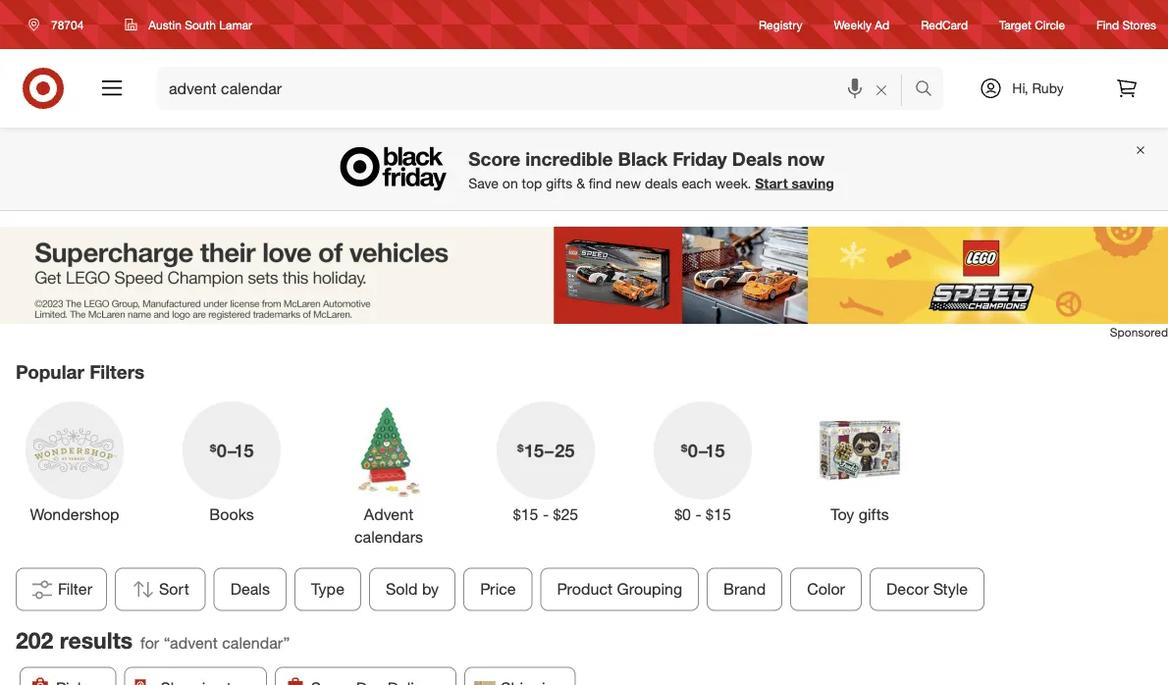 Task type: vqa. For each thing, say whether or not it's contained in the screenshot.
bottommost you
no



Task type: locate. For each thing, give the bounding box(es) containing it.
$15 left $25
[[513, 505, 538, 524]]

decor
[[886, 580, 929, 599]]

incredible
[[525, 147, 613, 170]]

-
[[543, 505, 549, 524], [695, 505, 701, 524]]

calendars
[[354, 527, 423, 546]]

type
[[311, 580, 345, 599]]

wondershop link
[[16, 397, 133, 526]]

calendar"
[[222, 633, 290, 652]]

0 vertical spatial deals
[[732, 147, 782, 170]]

$0
[[675, 505, 691, 524]]

color
[[807, 580, 845, 599]]

hi, ruby
[[1012, 80, 1064, 97]]

books link
[[173, 397, 291, 526]]

78704 button
[[16, 7, 104, 42]]

$25
[[553, 505, 578, 524]]

circle
[[1035, 17, 1065, 32]]

1 horizontal spatial gifts
[[859, 505, 889, 524]]

target circle link
[[999, 16, 1065, 33]]

1 - from the left
[[543, 505, 549, 524]]

$15
[[513, 505, 538, 524], [706, 505, 731, 524]]

weekly ad
[[834, 17, 889, 32]]

product grouping
[[557, 580, 682, 599]]

1 horizontal spatial -
[[695, 505, 701, 524]]

new
[[615, 174, 641, 192]]

stores
[[1122, 17, 1156, 32]]

austin south lamar button
[[112, 7, 265, 42]]

target circle
[[999, 17, 1065, 32]]

gifts
[[546, 174, 572, 192], [859, 505, 889, 524]]

1 vertical spatial gifts
[[859, 505, 889, 524]]

deals up calendar"
[[230, 580, 270, 599]]

1 vertical spatial deals
[[230, 580, 270, 599]]

find
[[1096, 17, 1119, 32]]

toy
[[831, 505, 854, 524]]

advertisement region
[[0, 227, 1168, 324]]

2 $15 from the left
[[706, 505, 731, 524]]

target
[[999, 17, 1031, 32]]

week.
[[715, 174, 751, 192]]

registry
[[759, 17, 802, 32]]

gifts left & at top
[[546, 174, 572, 192]]

$15 right $0 on the bottom
[[706, 505, 731, 524]]

wondershop
[[30, 505, 119, 524]]

What can we help you find? suggestions appear below search field
[[157, 67, 920, 110]]

gifts right toy
[[859, 505, 889, 524]]

search
[[906, 81, 953, 100]]

0 vertical spatial gifts
[[546, 174, 572, 192]]

now
[[787, 147, 825, 170]]

0 horizontal spatial gifts
[[546, 174, 572, 192]]

1 horizontal spatial $15
[[706, 505, 731, 524]]

score incredible black friday deals now save on top gifts & find new deals each week. start saving
[[468, 147, 834, 192]]

gifts inside the toy gifts link
[[859, 505, 889, 524]]

sold by
[[386, 580, 439, 599]]

$15 inside $15 - $25 link
[[513, 505, 538, 524]]

0 horizontal spatial deals
[[230, 580, 270, 599]]

score
[[468, 147, 520, 170]]

style
[[933, 580, 968, 599]]

advent
[[364, 505, 413, 524]]

advent calendars
[[354, 505, 423, 546]]

ad
[[875, 17, 889, 32]]

0 horizontal spatial -
[[543, 505, 549, 524]]

deals button
[[214, 568, 287, 611]]

advent calendars link
[[330, 397, 448, 548]]

1 $15 from the left
[[513, 505, 538, 524]]

each
[[682, 174, 712, 192]]

sort button
[[115, 568, 206, 611]]

1 horizontal spatial deals
[[732, 147, 782, 170]]

grouping
[[617, 580, 682, 599]]

ruby
[[1032, 80, 1064, 97]]

top
[[522, 174, 542, 192]]

- right $0 on the bottom
[[695, 505, 701, 524]]

hi,
[[1012, 80, 1028, 97]]

$15 - $25 link
[[487, 397, 605, 526]]

price button
[[464, 568, 533, 611]]

filter button
[[16, 568, 107, 611]]

202 results for "advent calendar"
[[16, 627, 290, 654]]

product grouping button
[[541, 568, 699, 611]]

deals up start
[[732, 147, 782, 170]]

gifts inside score incredible black friday deals now save on top gifts & find new deals each week. start saving
[[546, 174, 572, 192]]

$15 inside $0 - $15 link
[[706, 505, 731, 524]]

austin
[[149, 17, 181, 32]]

2 - from the left
[[695, 505, 701, 524]]

deals
[[645, 174, 678, 192]]

color button
[[790, 568, 862, 611]]

- left $25
[[543, 505, 549, 524]]

0 horizontal spatial $15
[[513, 505, 538, 524]]

202
[[16, 627, 53, 654]]

lamar
[[219, 17, 252, 32]]

filters
[[90, 360, 145, 383]]

sold
[[386, 580, 418, 599]]



Task type: describe. For each thing, give the bounding box(es) containing it.
toy gifts
[[831, 505, 889, 524]]

find
[[589, 174, 612, 192]]

sponsored
[[1110, 325, 1168, 340]]

austin south lamar
[[149, 17, 252, 32]]

- for $0
[[695, 505, 701, 524]]

popular filters
[[16, 360, 145, 383]]

find stores
[[1096, 17, 1156, 32]]

filter
[[58, 580, 92, 599]]

sort
[[159, 580, 189, 599]]

black
[[618, 147, 668, 170]]

"advent
[[164, 633, 218, 652]]

- for $15
[[543, 505, 549, 524]]

results
[[60, 627, 133, 654]]

decor style
[[886, 580, 968, 599]]

decor style button
[[870, 568, 985, 611]]

search button
[[906, 67, 953, 114]]

weekly
[[834, 17, 872, 32]]

price
[[480, 580, 516, 599]]

deals inside score incredible black friday deals now save on top gifts & find new deals each week. start saving
[[732, 147, 782, 170]]

&
[[576, 174, 585, 192]]

brand
[[724, 580, 766, 599]]

sold by button
[[369, 568, 456, 611]]

books
[[209, 505, 254, 524]]

south
[[185, 17, 216, 32]]

popular
[[16, 360, 84, 383]]

on
[[502, 174, 518, 192]]

save
[[468, 174, 499, 192]]

friday
[[673, 147, 727, 170]]

toy gifts link
[[801, 397, 919, 526]]

redcard link
[[921, 16, 968, 33]]

for
[[140, 633, 159, 652]]

saving
[[792, 174, 834, 192]]

find stores link
[[1096, 16, 1156, 33]]

78704
[[51, 17, 84, 32]]

type button
[[294, 568, 361, 611]]

redcard
[[921, 17, 968, 32]]

weekly ad link
[[834, 16, 889, 33]]

start
[[755, 174, 788, 192]]

product
[[557, 580, 613, 599]]

registry link
[[759, 16, 802, 33]]

$0 - $15 link
[[644, 397, 762, 526]]

brand button
[[707, 568, 783, 611]]

deals inside button
[[230, 580, 270, 599]]

by
[[422, 580, 439, 599]]

$0 - $15
[[675, 505, 731, 524]]

$15 - $25
[[513, 505, 578, 524]]



